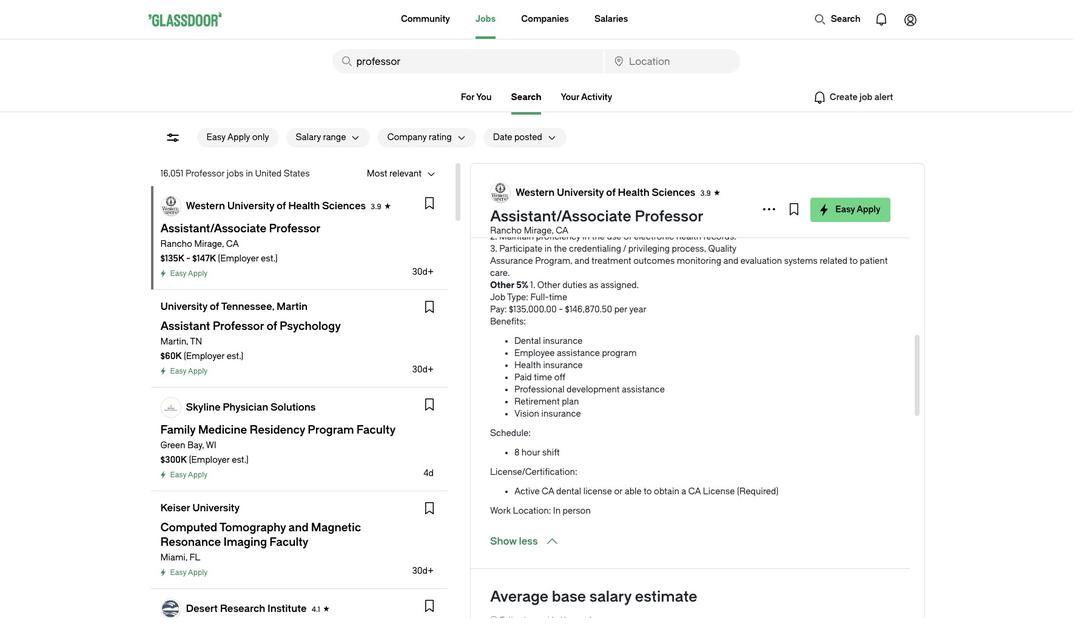 Task type: vqa. For each thing, say whether or not it's contained in the screenshot.
Irvine,
no



Task type: locate. For each thing, give the bounding box(es) containing it.
assigned. up easy apply button
[[812, 159, 851, 169]]

of down united
[[277, 200, 286, 212]]

program,
[[535, 256, 572, 266]]

1 vertical spatial support
[[568, 220, 599, 230]]

jobs link
[[476, 0, 496, 39]]

16,051 professor jobs in united states
[[160, 169, 310, 179]]

insurance down plan
[[541, 409, 581, 419]]

1. right 5%
[[530, 280, 535, 291]]

work
[[490, 506, 511, 516]]

health inside the jobs list element
[[288, 200, 320, 212]]

support down demonstration
[[568, 220, 599, 230]]

2 vertical spatial est.)
[[232, 455, 249, 465]]

1 horizontal spatial professor
[[635, 208, 703, 225]]

in right jobs
[[246, 169, 253, 179]]

easy down $135k
[[170, 269, 186, 278]]

1 vertical spatial search
[[511, 92, 541, 103]]

paid
[[514, 372, 532, 383]]

easy apply down $147k
[[170, 269, 208, 278]]

care right offer
[[593, 195, 611, 206]]

assistance up off
[[557, 348, 600, 359]]

easy inside button
[[836, 204, 855, 215]]

2 vertical spatial as
[[589, 280, 599, 291]]

western university of health sciences logo image
[[491, 183, 510, 203], [161, 197, 180, 216]]

other up full-
[[537, 280, 560, 291]]

2.
[[490, 159, 497, 169], [490, 232, 497, 242]]

rancho down residents,
[[490, 226, 522, 236]]

1 horizontal spatial educational
[[720, 183, 767, 194]]

2 vertical spatial 30d+
[[412, 566, 434, 576]]

tennessee,
[[221, 301, 274, 312]]

evaluation
[[741, 256, 782, 266]]

community up clinical
[[684, 159, 730, 169]]

of down practice
[[606, 187, 616, 198]]

western university of health sciences down united
[[186, 200, 366, 212]]

university down jobs
[[227, 200, 274, 212]]

(required)
[[737, 487, 779, 497]]

fl
[[190, 553, 200, 563]]

2. up 3.
[[490, 232, 497, 242]]

0 horizontal spatial professor
[[186, 169, 225, 179]]

martin
[[277, 301, 308, 312]]

0 horizontal spatial 3.9
[[371, 203, 381, 211]]

0 vertical spatial professor
[[186, 169, 225, 179]]

plan
[[562, 397, 579, 407]]

students
[[802, 195, 837, 206], [718, 220, 753, 230]]

1 horizontal spatial western
[[516, 187, 555, 198]]

0 vertical spatial 3.9
[[700, 189, 711, 198]]

0 horizontal spatial sciences
[[322, 200, 366, 212]]

retirement
[[514, 397, 560, 407]]

sciences down most relevant popup button
[[322, 200, 366, 212]]

0 vertical spatial est.)
[[261, 254, 278, 264]]

0 horizontal spatial western university of health sciences logo image
[[161, 197, 180, 216]]

1 vertical spatial 2.
[[490, 232, 497, 242]]

patient right develop
[[825, 207, 853, 218]]

western university of health sciences logo image up residents,
[[491, 183, 510, 203]]

1 horizontal spatial a
[[681, 487, 686, 497]]

able
[[625, 487, 642, 497]]

open filter menu image
[[165, 130, 180, 145]]

program
[[602, 348, 637, 359]]

states
[[284, 169, 310, 179]]

0 horizontal spatial other
[[490, 280, 514, 291]]

0 horizontal spatial rancho
[[160, 239, 192, 249]]

western university of health sciences for western university of health sciences logo within the jobs list element
[[186, 200, 366, 212]]

3 30d+ from the top
[[412, 566, 434, 576]]

1 vertical spatial western university of health sciences
[[186, 200, 366, 212]]

0 vertical spatial time
[[549, 292, 567, 303]]

1 horizontal spatial students
[[802, 195, 837, 206]]

too
[[736, 195, 749, 206]]

show
[[490, 536, 517, 547]]

easy down $300k
[[170, 471, 186, 479]]

30d+ for university of tennessee, martin
[[412, 365, 434, 375]]

0 vertical spatial search
[[831, 14, 861, 24]]

western for western university of health sciences logo within the jobs list element
[[186, 200, 225, 212]]

2 horizontal spatial patient
[[860, 256, 888, 266]]

other down the care. on the top left
[[490, 280, 514, 291]]

1 horizontal spatial western university of health sciences
[[516, 187, 696, 198]]

professor inside assistant/associate professor rancho mirage, ca
[[635, 208, 703, 225]]

western inside the jobs list element
[[186, 200, 225, 212]]

1 vertical spatial assistance
[[622, 385, 665, 395]]

type:
[[507, 292, 528, 303]]

salaries
[[594, 14, 628, 24]]

2 other from the left
[[537, 280, 560, 291]]

3.9 inside the jobs list element
[[371, 203, 381, 211]]

1 horizontal spatial other
[[537, 280, 560, 291]]

complex
[[751, 195, 786, 206]]

to
[[585, 159, 593, 169], [866, 183, 874, 194], [562, 195, 570, 206], [613, 195, 621, 206], [774, 207, 782, 218], [850, 256, 858, 266], [644, 487, 652, 497]]

base
[[552, 588, 586, 605]]

participate down the maintain
[[499, 244, 543, 254]]

0 vertical spatial -
[[186, 254, 190, 264]]

miami,
[[160, 553, 187, 563]]

posted
[[514, 132, 542, 143]]

0 horizontal spatial students
[[718, 220, 753, 230]]

2 horizontal spatial as
[[801, 159, 810, 169]]

(employer down wi
[[189, 455, 230, 465]]

1 vertical spatial for
[[611, 207, 622, 218]]

1 vertical spatial health
[[288, 200, 320, 212]]

$135k
[[160, 254, 184, 264]]

students down the learning,
[[718, 220, 753, 230]]

electronic
[[634, 232, 674, 242]]

professor left jobs
[[186, 169, 225, 179]]

mirage, up $147k
[[194, 239, 224, 249]]

wi
[[206, 440, 216, 451]]

0 horizontal spatial none field
[[332, 49, 604, 73]]

none field the search location
[[605, 49, 740, 73]]

schedule:
[[490, 428, 531, 439]]

0 horizontal spatial college
[[528, 195, 560, 206]]

0 horizontal spatial educational
[[616, 220, 664, 230]]

student
[[624, 207, 655, 218]]

1 vertical spatial professor
[[635, 208, 703, 225]]

college up easy apply button
[[833, 183, 864, 194]]

a right develop
[[818, 207, 823, 218]]

2 none field from the left
[[605, 49, 740, 73]]

your activity link
[[561, 92, 612, 103]]

that up resident
[[687, 195, 702, 206]]

range
[[323, 132, 346, 143]]

miami, fl
[[160, 553, 200, 563]]

and down credentialing
[[575, 256, 590, 266]]

patient up offer
[[555, 183, 583, 194]]

of down resident
[[693, 220, 701, 230]]

sciences up needs
[[652, 187, 696, 198]]

health up paid
[[514, 360, 541, 371]]

0 vertical spatial 1.
[[490, 183, 495, 194]]

the up easy apply button
[[818, 183, 831, 194]]

service left "activities"
[[732, 159, 761, 169]]

western university of health sciences for right western university of health sciences logo
[[516, 187, 696, 198]]

0 horizontal spatial service
[[554, 159, 583, 169]]

as
[[801, 159, 810, 169], [531, 207, 540, 218], [589, 280, 599, 291]]

easy apply up related
[[836, 204, 881, 215]]

the
[[595, 159, 608, 169], [657, 183, 670, 194], [818, 183, 831, 194], [513, 195, 526, 206], [623, 195, 636, 206], [601, 220, 614, 230], [703, 220, 716, 230], [592, 232, 605, 242], [554, 244, 567, 254]]

care.
[[490, 268, 510, 278]]

relevant
[[389, 169, 422, 179]]

community up student
[[638, 195, 684, 206]]

- left $146,870.50
[[559, 305, 563, 315]]

0 vertical spatial as
[[801, 159, 810, 169]]

est.) down physician
[[232, 455, 249, 465]]

professor for assistant/associate
[[635, 208, 703, 225]]

care
[[585, 183, 602, 194], [593, 195, 611, 206]]

1 vertical spatial rancho
[[160, 239, 192, 249]]

to left offer
[[562, 195, 570, 206]]

patient right related
[[860, 256, 888, 266]]

0 vertical spatial western
[[516, 187, 555, 198]]

dental insurance employee assistance program health insurance paid time off professional development assistance retirement plan vision insurance
[[514, 336, 665, 419]]

full-
[[530, 292, 549, 303]]

1 horizontal spatial as
[[589, 280, 599, 291]]

1 vertical spatial participate
[[499, 244, 543, 254]]

30d+ for keiser university
[[412, 566, 434, 576]]

skyline
[[186, 402, 221, 413]]

as right "activities"
[[801, 159, 810, 169]]

0 horizontal spatial for
[[611, 207, 622, 218]]

3.9 down most
[[371, 203, 381, 211]]

0 vertical spatial (employer
[[218, 254, 259, 264]]

develop
[[784, 207, 816, 218]]

support down 20% at the top right of the page
[[614, 183, 645, 194]]

participate up clinical/professional
[[499, 159, 542, 169]]

1 horizontal spatial none field
[[605, 49, 740, 73]]

less
[[519, 536, 538, 547]]

1 service from the left
[[554, 159, 583, 169]]

educational up too
[[720, 183, 767, 194]]

4d
[[424, 468, 434, 479]]

0 vertical spatial rancho
[[490, 226, 522, 236]]

0 vertical spatial support
[[614, 183, 645, 194]]

assistant/associate
[[490, 208, 631, 225]]

0 vertical spatial western university of health sciences
[[516, 187, 696, 198]]

easy apply down $300k
[[170, 471, 208, 479]]

time down duties
[[549, 292, 567, 303]]

ca inside rancho mirage, ca $135k - $147k (employer est.)
[[226, 239, 239, 249]]

$147k
[[192, 254, 216, 264]]

united
[[255, 169, 282, 179]]

0 horizontal spatial western university of health sciences
[[186, 200, 366, 212]]

1 vertical spatial patient
[[825, 207, 853, 218]]

dental
[[556, 487, 581, 497]]

1 horizontal spatial support
[[614, 183, 645, 194]]

company rating
[[387, 132, 452, 143]]

1 vertical spatial care
[[593, 195, 611, 206]]

profession
[[610, 159, 653, 169]]

of up /
[[624, 232, 632, 242]]

(employer down tn
[[184, 351, 225, 362]]

assistance
[[557, 348, 600, 359], [622, 385, 665, 395]]

university of tennessee, martin
[[160, 301, 308, 312]]

est.) inside rancho mirage, ca $135k - $147k (employer est.)
[[261, 254, 278, 264]]

1 horizontal spatial assigned.
[[812, 159, 851, 169]]

- inside rancho mirage, ca $135k - $147k (employer est.)
[[186, 254, 190, 264]]

insurance up employee
[[543, 336, 583, 346]]

obtain
[[654, 487, 679, 497]]

1 horizontal spatial for
[[788, 195, 800, 206]]

easy down miami, fl
[[170, 568, 186, 577]]

1 vertical spatial est.)
[[227, 351, 243, 362]]

1 vertical spatial 3.9
[[371, 203, 381, 211]]

western university of health sciences
[[516, 187, 696, 198], [186, 200, 366, 212]]

western university of health sciences inside the jobs list element
[[186, 200, 366, 212]]

est.) down university of tennessee, martin
[[227, 351, 243, 362]]

1 vertical spatial (employer
[[184, 351, 225, 362]]

1. up "allow"
[[490, 183, 495, 194]]

for up develop
[[788, 195, 800, 206]]

None field
[[332, 49, 604, 73], [605, 49, 740, 73]]

in down practice
[[604, 183, 612, 194]]

1 horizontal spatial that
[[687, 195, 702, 206]]

1 horizontal spatial patient
[[825, 207, 853, 218]]

rancho mirage, ca $135k - $147k (employer est.)
[[160, 239, 278, 264]]

western for right western university of health sciences logo
[[516, 187, 555, 198]]

2 vertical spatial health
[[514, 360, 541, 371]]

1 horizontal spatial -
[[559, 305, 563, 315]]

of
[[647, 183, 655, 194], [808, 183, 816, 194], [606, 187, 616, 198], [277, 200, 286, 212], [693, 220, 701, 230], [624, 232, 632, 242], [210, 301, 219, 312]]

assurance
[[490, 256, 533, 266]]

0 vertical spatial that
[[687, 195, 702, 206]]

est.) inside martin, tn $60k (employer est.)
[[227, 351, 243, 362]]

0 horizontal spatial a
[[543, 207, 547, 218]]

duties
[[562, 280, 587, 291]]

0 horizontal spatial support
[[568, 220, 599, 230]]

30d+
[[412, 267, 434, 277], [412, 365, 434, 375], [412, 566, 434, 576]]

0 horizontal spatial assistance
[[557, 348, 600, 359]]

will
[[553, 220, 566, 230]]

assigned. up per
[[601, 280, 639, 291]]

and
[[703, 183, 718, 194], [757, 207, 772, 218], [575, 256, 590, 266], [723, 256, 739, 266]]

apply
[[227, 132, 250, 143], [857, 204, 881, 215], [188, 269, 208, 278], [188, 367, 208, 376], [188, 471, 208, 479], [188, 568, 208, 577]]

western down clinical/professional
[[516, 187, 555, 198]]

0 vertical spatial mirage,
[[524, 226, 554, 236]]

time inside 2. participate in service to the profession and/or community service activities as assigned. clinical/professional practice 20% 1. provide direct patient care in support of the clinical and educational missions of the college to allow the college to offer care to the community that may be too complex for students and/or residents, as a demonstration for student and/or resident learning, and to develop a patient population that will support the educational needs of the students and/or residents. 2. maintain proficiency in the use of electronic health records. 3. participate in the credentialing / privileging process, quality assurance program, and treatment outcomes monitoring and evaluation systems related to patient care. other 5% 1. other duties as assigned. job type: full-time pay: $135,000.00 - $146,870.50 per year benefits:
[[549, 292, 567, 303]]

mirage, inside assistant/associate professor rancho mirage, ca
[[524, 226, 554, 236]]

for left student
[[611, 207, 622, 218]]

1 vertical spatial educational
[[616, 220, 664, 230]]

western university of health sciences logo image down the 16,051
[[161, 197, 180, 216]]

1 horizontal spatial mirage,
[[524, 226, 554, 236]]

in
[[553, 506, 561, 516]]

direct
[[530, 183, 553, 194]]

institute
[[268, 603, 307, 615]]

care down practice
[[585, 183, 602, 194]]

0 horizontal spatial patient
[[555, 183, 583, 194]]

easy apply only button
[[197, 128, 279, 147]]

1 horizontal spatial service
[[732, 159, 761, 169]]

educational down student
[[616, 220, 664, 230]]

a right obtain
[[681, 487, 686, 497]]

sciences inside the jobs list element
[[322, 200, 366, 212]]

1 vertical spatial time
[[534, 372, 552, 383]]

easy apply down "$60k"
[[170, 367, 208, 376]]

university right the keiser
[[192, 502, 240, 514]]

insurance
[[543, 336, 583, 346], [543, 360, 583, 371], [541, 409, 581, 419]]

health
[[676, 232, 701, 242]]

bay,
[[187, 440, 204, 451]]

in up program,
[[545, 244, 552, 254]]

as right duties
[[589, 280, 599, 291]]

1 vertical spatial 1.
[[530, 280, 535, 291]]

Search keyword field
[[332, 49, 604, 73]]

license/certification:
[[490, 467, 577, 477]]

2 vertical spatial patient
[[860, 256, 888, 266]]

rancho up $135k
[[160, 239, 192, 249]]

monitoring
[[677, 256, 721, 266]]

2 30d+ from the top
[[412, 365, 434, 375]]

easy up 16,051 professor jobs in united states
[[207, 132, 226, 143]]

- left $147k
[[186, 254, 190, 264]]

2 horizontal spatial health
[[618, 187, 650, 198]]

assigned.
[[812, 159, 851, 169], [601, 280, 639, 291]]

community
[[684, 159, 730, 169], [638, 195, 684, 206]]

of right missions
[[808, 183, 816, 194]]

residents.
[[783, 220, 823, 230]]

professor up electronic
[[635, 208, 703, 225]]

provide
[[497, 183, 528, 194]]

1 horizontal spatial 3.9
[[700, 189, 711, 198]]

educational
[[720, 183, 767, 194], [616, 220, 664, 230]]

0 vertical spatial educational
[[720, 183, 767, 194]]

3.9
[[700, 189, 711, 198], [371, 203, 381, 211]]

1 vertical spatial western
[[186, 200, 225, 212]]

0 horizontal spatial that
[[535, 220, 551, 230]]

a down direct at the top of page
[[543, 207, 547, 218]]

as down direct at the top of page
[[531, 207, 540, 218]]

1 vertical spatial mirage,
[[194, 239, 224, 249]]

1 horizontal spatial western university of health sciences logo image
[[491, 183, 510, 203]]

university
[[557, 187, 604, 198], [227, 200, 274, 212], [160, 301, 207, 312], [192, 502, 240, 514]]

3.9 up resident
[[700, 189, 711, 198]]

skyline physician solutions
[[186, 402, 316, 413]]

1 none field from the left
[[332, 49, 604, 73]]

1 other from the left
[[490, 280, 514, 291]]

2 horizontal spatial a
[[818, 207, 823, 218]]

easy apply only
[[207, 132, 269, 143]]

service up practice
[[554, 159, 583, 169]]

may
[[704, 195, 721, 206]]

time up professional
[[534, 372, 552, 383]]

0 vertical spatial college
[[833, 183, 864, 194]]

the down the 'provide'
[[513, 195, 526, 206]]

activities
[[763, 159, 799, 169]]

2 service from the left
[[732, 159, 761, 169]]

0 vertical spatial care
[[585, 183, 602, 194]]



Task type: describe. For each thing, give the bounding box(es) containing it.
for you link
[[461, 90, 492, 105]]

to down 20% at the top right of the page
[[613, 195, 621, 206]]

0 vertical spatial health
[[618, 187, 650, 198]]

1 30d+ from the top
[[412, 267, 434, 277]]

the up use
[[601, 220, 614, 230]]

records.
[[704, 232, 736, 242]]

to right able
[[644, 487, 652, 497]]

shift
[[542, 448, 560, 458]]

0 vertical spatial assistance
[[557, 348, 600, 359]]

0 horizontal spatial as
[[531, 207, 540, 218]]

average
[[490, 588, 549, 605]]

residents,
[[490, 207, 529, 218]]

activity
[[581, 92, 612, 103]]

0 horizontal spatial search
[[511, 92, 541, 103]]

the left clinical
[[657, 183, 670, 194]]

easy inside button
[[207, 132, 226, 143]]

0 vertical spatial insurance
[[543, 336, 583, 346]]

0 vertical spatial for
[[788, 195, 800, 206]]

ca inside assistant/associate professor rancho mirage, ca
[[556, 226, 569, 236]]

demonstration
[[550, 207, 609, 218]]

for
[[461, 92, 475, 103]]

skyline physician solutions logo image
[[161, 398, 180, 417]]

0 vertical spatial participate
[[499, 159, 542, 169]]

green
[[160, 440, 185, 451]]

clinical
[[672, 183, 701, 194]]

rancho inside assistant/associate professor rancho mirage, ca
[[490, 226, 522, 236]]

privileging
[[628, 244, 670, 254]]

easy apply for rancho mirage, ca $135k - $147k (employer est.)
[[170, 269, 208, 278]]

easy apply for green bay, wi $300k (employer est.)
[[170, 471, 208, 479]]

maintain
[[499, 232, 534, 242]]

salary
[[590, 588, 632, 605]]

you
[[476, 92, 492, 103]]

university up martin,
[[160, 301, 207, 312]]

apply inside button
[[227, 132, 250, 143]]

search link
[[511, 92, 541, 103]]

1 horizontal spatial 1.
[[530, 280, 535, 291]]

and down quality at right
[[723, 256, 739, 266]]

desert research institute logo image
[[161, 599, 180, 618]]

process,
[[672, 244, 706, 254]]

proficiency
[[536, 232, 580, 242]]

easy apply down fl on the left bottom of the page
[[170, 568, 208, 577]]

rancho inside rancho mirage, ca $135k - $147k (employer est.)
[[160, 239, 192, 249]]

only
[[252, 132, 269, 143]]

date posted button
[[483, 128, 542, 147]]

community link
[[401, 0, 450, 39]]

0 vertical spatial sciences
[[652, 187, 696, 198]]

none field "search keyword"
[[332, 49, 604, 73]]

jobs list element
[[151, 186, 448, 618]]

1 vertical spatial college
[[528, 195, 560, 206]]

assistant/associate professor rancho mirage, ca
[[490, 208, 703, 236]]

of left tennessee,
[[210, 301, 219, 312]]

2 vertical spatial insurance
[[541, 409, 581, 419]]

for you
[[461, 92, 492, 103]]

0 vertical spatial students
[[802, 195, 837, 206]]

vision
[[514, 409, 539, 419]]

professional
[[514, 385, 565, 395]]

/
[[623, 244, 626, 254]]

$135,000.00
[[509, 305, 557, 315]]

and down complex
[[757, 207, 772, 218]]

use
[[607, 232, 622, 242]]

of up student
[[647, 183, 655, 194]]

research
[[220, 603, 265, 615]]

to right related
[[850, 256, 858, 266]]

(employer inside green bay, wi $300k (employer est.)
[[189, 455, 230, 465]]

hour
[[522, 448, 540, 458]]

Search location field
[[605, 49, 740, 73]]

the down resident
[[703, 220, 716, 230]]

the up credentialing
[[592, 232, 605, 242]]

apply inside button
[[857, 204, 881, 215]]

1 vertical spatial students
[[718, 220, 753, 230]]

0 vertical spatial community
[[684, 159, 730, 169]]

(employer inside martin, tn $60k (employer est.)
[[184, 351, 225, 362]]

easy down "$60k"
[[170, 367, 186, 376]]

community
[[401, 14, 450, 24]]

salary
[[296, 132, 321, 143]]

university up demonstration
[[557, 187, 604, 198]]

show less
[[490, 536, 538, 547]]

1 vertical spatial community
[[638, 195, 684, 206]]

to up easy apply button
[[866, 183, 874, 194]]

3.
[[490, 244, 497, 254]]

est.) inside green bay, wi $300k (employer est.)
[[232, 455, 249, 465]]

1 horizontal spatial college
[[833, 183, 864, 194]]

0 vertical spatial assigned.
[[812, 159, 851, 169]]

missions
[[769, 183, 805, 194]]

in up credentialing
[[583, 232, 590, 242]]

salary range button
[[286, 128, 346, 147]]

professor for 16,051
[[186, 169, 225, 179]]

company
[[387, 132, 427, 143]]

allow
[[490, 195, 511, 206]]

2 2. from the top
[[490, 232, 497, 242]]

credentialing
[[569, 244, 621, 254]]

1 vertical spatial insurance
[[543, 360, 583, 371]]

most relevant
[[367, 169, 422, 179]]

easy apply for martin, tn $60k (employer est.)
[[170, 367, 208, 376]]

to down complex
[[774, 207, 782, 218]]

and up may at top
[[703, 183, 718, 194]]

employee
[[514, 348, 555, 359]]

year
[[629, 305, 647, 315]]

pay:
[[490, 305, 507, 315]]

outcomes
[[634, 256, 675, 266]]

easy apply inside button
[[836, 204, 881, 215]]

martin, tn $60k (employer est.)
[[160, 337, 243, 362]]

date posted
[[493, 132, 542, 143]]

most relevant button
[[357, 164, 422, 184]]

to up practice
[[585, 159, 593, 169]]

companies
[[521, 14, 569, 24]]

salary range
[[296, 132, 346, 143]]

0 horizontal spatial 1.
[[490, 183, 495, 194]]

0 vertical spatial patient
[[555, 183, 583, 194]]

clinical/professional
[[490, 171, 578, 181]]

$60k
[[160, 351, 182, 362]]

related
[[820, 256, 848, 266]]

treatment
[[592, 256, 631, 266]]

the up practice
[[595, 159, 608, 169]]

16,051
[[160, 169, 183, 179]]

1 horizontal spatial assistance
[[622, 385, 665, 395]]

the down proficiency
[[554, 244, 567, 254]]

development
[[567, 385, 620, 395]]

- inside 2. participate in service to the profession and/or community service activities as assigned. clinical/professional practice 20% 1. provide direct patient care in support of the clinical and educational missions of the college to allow the college to offer care to the community that may be too complex for students and/or residents, as a demonstration for student and/or resident learning, and to develop a patient population that will support the educational needs of the students and/or residents. 2. maintain proficiency in the use of electronic health records. 3. participate in the credentialing / privileging process, quality assurance program, and treatment outcomes monitoring and evaluation systems related to patient care. other 5% 1. other duties as assigned. job type: full-time pay: $135,000.00 - $146,870.50 per year benefits:
[[559, 305, 563, 315]]

or
[[614, 487, 623, 497]]

jobs
[[476, 14, 496, 24]]

martin,
[[160, 337, 188, 347]]

desert research institute
[[186, 603, 307, 615]]

most
[[367, 169, 387, 179]]

offer
[[572, 195, 591, 206]]

companies link
[[521, 0, 569, 39]]

person
[[563, 506, 591, 516]]

time inside 'dental insurance employee assistance program health insurance paid time off professional development assistance retirement plan vision insurance'
[[534, 372, 552, 383]]

your
[[561, 92, 580, 103]]

1 vertical spatial assigned.
[[601, 280, 639, 291]]

jobs
[[227, 169, 244, 179]]

$300k
[[160, 455, 187, 465]]

learning,
[[720, 207, 754, 218]]

physician
[[223, 402, 268, 413]]

in up clinical/professional
[[545, 159, 552, 169]]

systems
[[784, 256, 818, 266]]

green bay, wi $300k (employer est.)
[[160, 440, 249, 465]]

1 2. from the top
[[490, 159, 497, 169]]

your activity
[[561, 92, 612, 103]]

mirage, inside rancho mirage, ca $135k - $147k (employer est.)
[[194, 239, 224, 249]]

tn
[[190, 337, 202, 347]]

keiser
[[160, 502, 190, 514]]

western university of health sciences logo image inside the jobs list element
[[161, 197, 180, 216]]

the up student
[[623, 195, 636, 206]]

search inside "button"
[[831, 14, 861, 24]]

solutions
[[271, 402, 316, 413]]

(employer inside rancho mirage, ca $135k - $147k (employer est.)
[[218, 254, 259, 264]]

health inside 'dental insurance employee assistance program health insurance paid time off professional development assistance retirement plan vision insurance'
[[514, 360, 541, 371]]

per
[[614, 305, 627, 315]]



